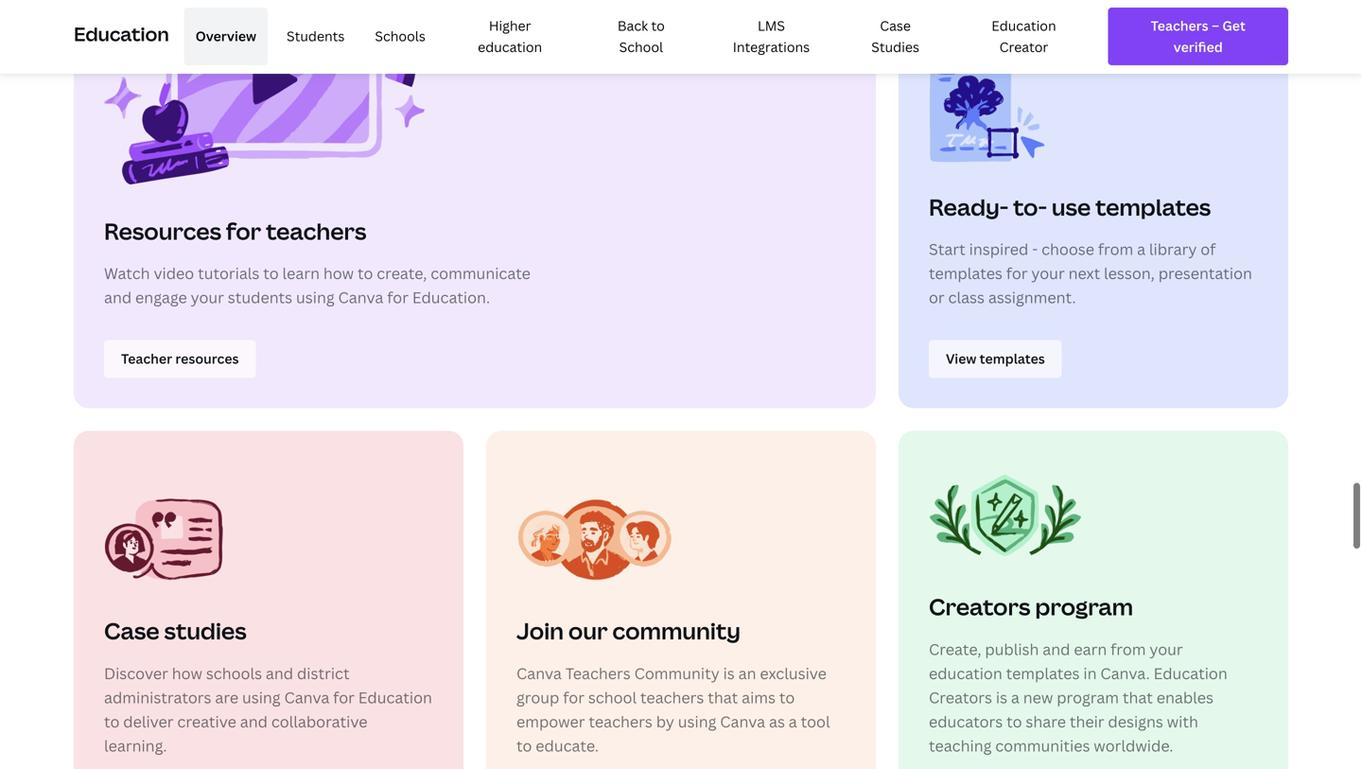 Task type: vqa. For each thing, say whether or not it's contained in the screenshot.
using to the left
yes



Task type: describe. For each thing, give the bounding box(es) containing it.
share
[[1026, 712, 1066, 732]]

case for case studies
[[104, 616, 160, 646]]

resources for teachers
[[104, 216, 367, 246]]

schools link
[[364, 8, 437, 65]]

case studies
[[872, 17, 920, 56]]

deliver
[[123, 712, 174, 732]]

learning.
[[104, 736, 167, 756]]

inspired
[[969, 239, 1029, 259]]

a inside create, publish and earn from your education templates in canva. education creators is a new program that enables educators to share their designs with teaching communities worldwide.
[[1011, 687, 1020, 708]]

templates inside start inspired - choose from a library of templates for your next lesson, presentation or class assignment.
[[929, 263, 1003, 283]]

schools
[[375, 27, 426, 45]]

library
[[1149, 239, 1197, 259]]

using inside canva teachers community is an exclusive group for school teachers that aims to empower teachers by using canva as a tool to educate.
[[678, 712, 717, 732]]

teaching
[[929, 736, 992, 756]]

-
[[1032, 239, 1038, 259]]

that inside canva teachers community is an exclusive group for school teachers that aims to empower teachers by using canva as a tool to educate.
[[708, 687, 738, 708]]

to-
[[1013, 191, 1047, 222]]

integrations
[[733, 38, 810, 56]]

is inside canva teachers community is an exclusive group for school teachers that aims to empower teachers by using canva as a tool to educate.
[[723, 663, 735, 683]]

studies
[[872, 38, 920, 56]]

1 vertical spatial teachers
[[640, 687, 704, 708]]

2 vertical spatial teachers
[[589, 712, 653, 732]]

lms integrations
[[733, 17, 810, 56]]

for inside start inspired - choose from a library of templates for your next lesson, presentation or class assignment.
[[1006, 263, 1028, 283]]

how inside discover how schools and district administrators are using canva for education to deliver creative and collaborative learning.
[[172, 663, 202, 683]]

school
[[588, 687, 637, 708]]

teacher resources image
[[121, 348, 239, 369]]

collaborative
[[271, 712, 368, 732]]

creative
[[177, 712, 236, 732]]

communities
[[996, 736, 1090, 756]]

0 vertical spatial program
[[1035, 591, 1134, 622]]

lms
[[758, 17, 785, 35]]

exclusive
[[760, 663, 827, 683]]

discover how schools and district administrators are using canva for education to deliver creative and collaborative learning.
[[104, 663, 432, 756]]

their
[[1070, 712, 1105, 732]]

templates icon image
[[929, 61, 1110, 170]]

resources
[[104, 216, 221, 246]]

a inside canva teachers community is an exclusive group for school teachers that aims to empower teachers by using canva as a tool to educate.
[[789, 712, 797, 732]]

and inside watch video tutorials to learn how to create, communicate and engage your students using canva for education.
[[104, 287, 132, 308]]

that inside create, publish and earn from your education templates in canva. education creators is a new program that enables educators to share their designs with teaching communities worldwide.
[[1123, 687, 1153, 708]]

higher education
[[478, 17, 542, 56]]

use
[[1052, 191, 1091, 222]]

canva inside watch video tutorials to learn how to create, communicate and engage your students using canva for education.
[[338, 287, 384, 308]]

community
[[613, 616, 741, 646]]

to inside discover how schools and district administrators are using canva for education to deliver creative and collaborative learning.
[[104, 712, 120, 732]]

teachers
[[566, 663, 631, 683]]

our
[[569, 616, 608, 646]]

with
[[1167, 712, 1199, 732]]

students link
[[275, 8, 356, 65]]

students
[[287, 27, 345, 45]]

education inside discover how schools and district administrators are using canva for education to deliver creative and collaborative learning.
[[358, 687, 432, 708]]

education inside menu bar
[[992, 17, 1057, 35]]

ready- to- use templates
[[929, 191, 1211, 222]]

to inside back to school
[[651, 17, 665, 35]]

overview
[[196, 27, 256, 45]]

learn
[[282, 263, 320, 283]]

education inside create, publish and earn from your education templates in canva. education creators is a new program that enables educators to share their designs with teaching communities worldwide.
[[1154, 663, 1228, 683]]

from for to-
[[1098, 239, 1134, 259]]

and inside create, publish and earn from your education templates in canva. education creators is a new program that enables educators to share their designs with teaching communities worldwide.
[[1043, 639, 1071, 659]]

education creator
[[992, 17, 1057, 56]]

back to school link
[[583, 8, 699, 65]]

or
[[929, 287, 945, 308]]

district
[[297, 663, 350, 683]]

your inside start inspired - choose from a library of templates for your next lesson, presentation or class assignment.
[[1032, 263, 1065, 283]]

is inside create, publish and earn from your education templates in canva. education creators is a new program that enables educators to share their designs with teaching communities worldwide.
[[996, 687, 1008, 708]]

and left district
[[266, 663, 293, 683]]

overview link
[[184, 8, 268, 65]]

case studies
[[104, 616, 247, 646]]

1 creators from the top
[[929, 591, 1031, 622]]

educators
[[929, 712, 1003, 732]]

join
[[517, 616, 564, 646]]

start
[[929, 239, 966, 259]]

presentation
[[1159, 263, 1253, 283]]

group
[[517, 687, 559, 708]]

earn
[[1074, 639, 1107, 659]]

from for program
[[1111, 639, 1146, 659]]

administrators
[[104, 687, 211, 708]]

creators program
[[929, 591, 1134, 622]]

school
[[619, 38, 663, 56]]

back to school
[[618, 17, 665, 56]]

class
[[949, 287, 985, 308]]

students
[[228, 287, 292, 308]]

assignment.
[[989, 287, 1076, 308]]

studies
[[164, 616, 247, 646]]

creators inside create, publish and earn from your education templates in canva. education creators is a new program that enables educators to share their designs with teaching communities worldwide.
[[929, 687, 993, 708]]

education inside menu bar
[[478, 38, 542, 56]]

video
[[154, 263, 194, 283]]

higher education link
[[445, 8, 576, 65]]

watch
[[104, 263, 150, 283]]

for inside canva teachers community is an exclusive group for school teachers that aims to empower teachers by using canva as a tool to educate.
[[563, 687, 585, 708]]

back
[[618, 17, 648, 35]]

empower
[[517, 712, 585, 732]]

to up students
[[263, 263, 279, 283]]

to down 'exclusive'
[[779, 687, 795, 708]]

start inspired - choose from a library of templates for your next lesson, presentation or class assignment.
[[929, 239, 1253, 308]]

engage
[[135, 287, 187, 308]]

are
[[215, 687, 239, 708]]

canva teachers community is an exclusive group for school teachers that aims to empower teachers by using canva as a tool to educate.
[[517, 663, 830, 756]]



Task type: locate. For each thing, give the bounding box(es) containing it.
from inside start inspired - choose from a library of templates for your next lesson, presentation or class assignment.
[[1098, 239, 1134, 259]]

your inside watch video tutorials to learn how to create, communicate and engage your students using canva for education.
[[191, 287, 224, 308]]

an
[[739, 663, 756, 683]]

join our community
[[517, 616, 741, 646]]

1 vertical spatial from
[[1111, 639, 1146, 659]]

teachers up learn
[[266, 216, 367, 246]]

a up lesson,
[[1137, 239, 1146, 259]]

0 vertical spatial case
[[880, 17, 911, 35]]

education down "higher"
[[478, 38, 542, 56]]

that up designs
[[1123, 687, 1153, 708]]

1 horizontal spatial is
[[996, 687, 1008, 708]]

0 vertical spatial is
[[723, 663, 735, 683]]

menu bar inside education element
[[177, 8, 1093, 65]]

your down "-"
[[1032, 263, 1065, 283]]

next
[[1069, 263, 1101, 283]]

2 vertical spatial templates
[[1006, 663, 1080, 683]]

for up assignment.
[[1006, 263, 1028, 283]]

higher
[[489, 17, 531, 35]]

using inside watch video tutorials to learn how to create, communicate and engage your students using canva for education.
[[296, 287, 335, 308]]

0 horizontal spatial case
[[104, 616, 160, 646]]

teachers down community
[[640, 687, 704, 708]]

for
[[226, 216, 261, 246], [1006, 263, 1028, 283], [387, 287, 409, 308], [333, 687, 355, 708], [563, 687, 585, 708]]

ready-
[[929, 191, 1009, 222]]

1 vertical spatial using
[[242, 687, 281, 708]]

1 that from the left
[[708, 687, 738, 708]]

to down empower
[[517, 736, 532, 756]]

and left earn
[[1043, 639, 1071, 659]]

2 creators from the top
[[929, 687, 993, 708]]

1 vertical spatial a
[[1011, 687, 1020, 708]]

how up administrators
[[172, 663, 202, 683]]

create,
[[377, 263, 427, 283]]

0 vertical spatial how
[[323, 263, 354, 283]]

case for case studies
[[880, 17, 911, 35]]

2 horizontal spatial using
[[678, 712, 717, 732]]

lesson,
[[1104, 263, 1155, 283]]

in
[[1084, 663, 1097, 683]]

2 horizontal spatial a
[[1137, 239, 1146, 259]]

that
[[708, 687, 738, 708], [1123, 687, 1153, 708]]

to left create,
[[358, 263, 373, 283]]

education element
[[74, 0, 1289, 73]]

0 vertical spatial a
[[1137, 239, 1146, 259]]

case up discover at the left bottom of the page
[[104, 616, 160, 646]]

a inside start inspired - choose from a library of templates for your next lesson, presentation or class assignment.
[[1137, 239, 1146, 259]]

0 horizontal spatial education
[[478, 38, 542, 56]]

1 horizontal spatial a
[[1011, 687, 1020, 708]]

0 horizontal spatial using
[[242, 687, 281, 708]]

education
[[992, 17, 1057, 35], [74, 21, 169, 47], [1154, 663, 1228, 683], [358, 687, 432, 708]]

a right as
[[789, 712, 797, 732]]

canva inside discover how schools and district administrators are using canva for education to deliver creative and collaborative learning.
[[284, 687, 330, 708]]

education.
[[412, 287, 490, 308]]

case
[[880, 17, 911, 35], [104, 616, 160, 646]]

watch video tutorials to learn how to create, communicate and engage your students using canva for education.
[[104, 263, 531, 308]]

and down watch
[[104, 287, 132, 308]]

0 vertical spatial from
[[1098, 239, 1134, 259]]

1 vertical spatial case
[[104, 616, 160, 646]]

education creator link
[[955, 8, 1093, 65]]

community
[[635, 663, 720, 683]]

schools
[[206, 663, 262, 683]]

case up studies on the top right
[[880, 17, 911, 35]]

canva down create,
[[338, 287, 384, 308]]

aims
[[742, 687, 776, 708]]

how
[[323, 263, 354, 283], [172, 663, 202, 683]]

canva.
[[1101, 663, 1150, 683]]

from
[[1098, 239, 1134, 259], [1111, 639, 1146, 659]]

1 horizontal spatial using
[[296, 287, 335, 308]]

0 horizontal spatial how
[[172, 663, 202, 683]]

for down district
[[333, 687, 355, 708]]

creators up create,
[[929, 591, 1031, 622]]

0 vertical spatial education
[[478, 38, 542, 56]]

case studies icon image
[[104, 485, 285, 594]]

using right by
[[678, 712, 717, 732]]

0 horizontal spatial that
[[708, 687, 738, 708]]

for inside watch video tutorials to learn how to create, communicate and engage your students using canva for education.
[[387, 287, 409, 308]]

1 horizontal spatial templates
[[1006, 663, 1080, 683]]

how inside watch video tutorials to learn how to create, communicate and engage your students using canva for education.
[[323, 263, 354, 283]]

creator
[[1000, 38, 1049, 56]]

using inside discover how schools and district administrators are using canva for education to deliver creative and collaborative learning.
[[242, 687, 281, 708]]

0 vertical spatial creators
[[929, 591, 1031, 622]]

view templates image
[[946, 348, 1045, 369]]

a
[[1137, 239, 1146, 259], [1011, 687, 1020, 708], [789, 712, 797, 732]]

tool
[[801, 712, 830, 732]]

2 vertical spatial using
[[678, 712, 717, 732]]

0 horizontal spatial a
[[789, 712, 797, 732]]

templates up class at right
[[929, 263, 1003, 283]]

templates
[[1096, 191, 1211, 222], [929, 263, 1003, 283], [1006, 663, 1080, 683]]

to right 'back'
[[651, 17, 665, 35]]

2 horizontal spatial your
[[1150, 639, 1183, 659]]

for down create,
[[387, 287, 409, 308]]

templates inside create, publish and earn from your education templates in canva. education creators is a new program that enables educators to share their designs with teaching communities worldwide.
[[1006, 663, 1080, 683]]

1 vertical spatial is
[[996, 687, 1008, 708]]

educate.
[[536, 736, 599, 756]]

canva up group
[[517, 663, 562, 683]]

program up their on the right bottom of page
[[1057, 687, 1119, 708]]

menu bar
[[177, 8, 1093, 65]]

communicate
[[431, 263, 531, 283]]

for up tutorials
[[226, 216, 261, 246]]

is left new
[[996, 687, 1008, 708]]

and
[[104, 287, 132, 308], [1043, 639, 1071, 659], [266, 663, 293, 683], [240, 712, 268, 732]]

your down tutorials
[[191, 287, 224, 308]]

choose
[[1042, 239, 1095, 259]]

program up earn
[[1035, 591, 1134, 622]]

that left aims
[[708, 687, 738, 708]]

to up learning. at the left of the page
[[104, 712, 120, 732]]

new
[[1023, 687, 1053, 708]]

canva down aims
[[720, 712, 766, 732]]

0 vertical spatial teachers
[[266, 216, 367, 246]]

1 vertical spatial creators
[[929, 687, 993, 708]]

1 vertical spatial templates
[[929, 263, 1003, 283]]

by
[[656, 712, 674, 732]]

teachers
[[266, 216, 367, 246], [640, 687, 704, 708], [589, 712, 653, 732]]

canva up collaborative
[[284, 687, 330, 708]]

1 vertical spatial education
[[929, 663, 1003, 683]]

your inside create, publish and earn from your education templates in canva. education creators is a new program that enables educators to share their designs with teaching communities worldwide.
[[1150, 639, 1183, 659]]

1 horizontal spatial how
[[323, 263, 354, 283]]

1 horizontal spatial that
[[1123, 687, 1153, 708]]

from up canva.
[[1111, 639, 1146, 659]]

case inside case studies
[[880, 17, 911, 35]]

is
[[723, 663, 735, 683], [996, 687, 1008, 708]]

templates up new
[[1006, 663, 1080, 683]]

2 vertical spatial your
[[1150, 639, 1183, 659]]

to left share
[[1007, 712, 1022, 732]]

tutorials
[[198, 263, 260, 283]]

and right creative
[[240, 712, 268, 732]]

from inside create, publish and earn from your education templates in canva. education creators is a new program that enables educators to share their designs with teaching communities worldwide.
[[1111, 639, 1146, 659]]

as
[[769, 712, 785, 732]]

resources icon image
[[104, 0, 425, 185]]

for inside discover how schools and district administrators are using canva for education to deliver creative and collaborative learning.
[[333, 687, 355, 708]]

program inside create, publish and earn from your education templates in canva. education creators is a new program that enables educators to share their designs with teaching communities worldwide.
[[1057, 687, 1119, 708]]

worldwide.
[[1094, 736, 1174, 756]]

discover
[[104, 663, 168, 683]]

education inside create, publish and earn from your education templates in canva. education creators is a new program that enables educators to share their designs with teaching communities worldwide.
[[929, 663, 1003, 683]]

education
[[478, 38, 542, 56], [929, 663, 1003, 683]]

to inside create, publish and earn from your education templates in canva. education creators is a new program that enables educators to share their designs with teaching communities worldwide.
[[1007, 712, 1022, 732]]

a left new
[[1011, 687, 1020, 708]]

teachers – get verified image
[[1125, 15, 1272, 58]]

0 vertical spatial using
[[296, 287, 335, 308]]

for up empower
[[563, 687, 585, 708]]

using
[[296, 287, 335, 308], [242, 687, 281, 708], [678, 712, 717, 732]]

how right learn
[[323, 263, 354, 283]]

your up canva.
[[1150, 639, 1183, 659]]

creators icon image
[[929, 461, 1110, 570]]

1 vertical spatial your
[[191, 287, 224, 308]]

using down learn
[[296, 287, 335, 308]]

1 horizontal spatial education
[[929, 663, 1003, 683]]

canva
[[338, 287, 384, 308], [517, 663, 562, 683], [284, 687, 330, 708], [720, 712, 766, 732]]

is left an
[[723, 663, 735, 683]]

publish
[[985, 639, 1039, 659]]

0 horizontal spatial is
[[723, 663, 735, 683]]

create,
[[929, 639, 982, 659]]

2 horizontal spatial templates
[[1096, 191, 1211, 222]]

from up lesson,
[[1098, 239, 1134, 259]]

enables
[[1157, 687, 1214, 708]]

0 horizontal spatial your
[[191, 287, 224, 308]]

community icon image
[[517, 485, 698, 594]]

1 vertical spatial how
[[172, 663, 202, 683]]

of
[[1201, 239, 1216, 259]]

1 horizontal spatial case
[[880, 17, 911, 35]]

0 vertical spatial your
[[1032, 263, 1065, 283]]

2 that from the left
[[1123, 687, 1153, 708]]

create, publish and earn from your education templates in canva. education creators is a new program that enables educators to share their designs with teaching communities worldwide.
[[929, 639, 1228, 756]]

0 horizontal spatial templates
[[929, 263, 1003, 283]]

education down create,
[[929, 663, 1003, 683]]

1 vertical spatial program
[[1057, 687, 1119, 708]]

templates up library
[[1096, 191, 1211, 222]]

menu bar containing higher education
[[177, 8, 1093, 65]]

lms integrations link
[[707, 8, 836, 65]]

0 vertical spatial templates
[[1096, 191, 1211, 222]]

your
[[1032, 263, 1065, 283], [191, 287, 224, 308], [1150, 639, 1183, 659]]

creators up educators
[[929, 687, 993, 708]]

1 horizontal spatial your
[[1032, 263, 1065, 283]]

using right are
[[242, 687, 281, 708]]

case studies link
[[844, 8, 948, 65]]

2 vertical spatial a
[[789, 712, 797, 732]]

to
[[651, 17, 665, 35], [263, 263, 279, 283], [358, 263, 373, 283], [779, 687, 795, 708], [104, 712, 120, 732], [1007, 712, 1022, 732], [517, 736, 532, 756]]

designs
[[1108, 712, 1164, 732]]

program
[[1035, 591, 1134, 622], [1057, 687, 1119, 708]]

teachers down school
[[589, 712, 653, 732]]



